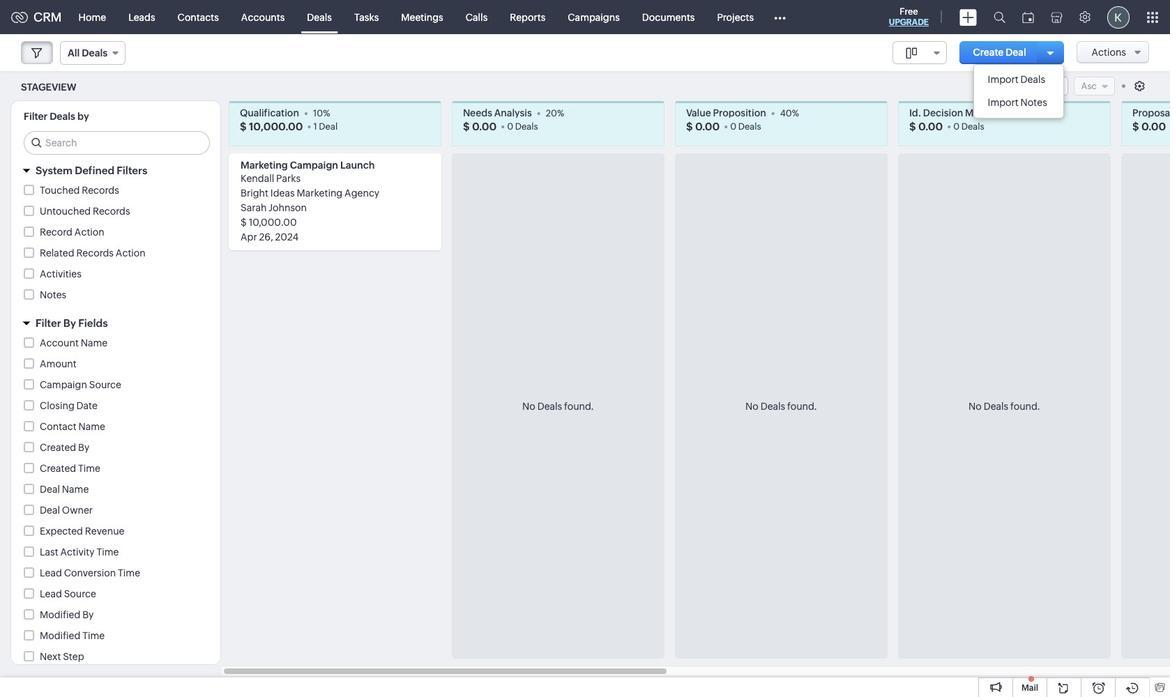 Task type: locate. For each thing, give the bounding box(es) containing it.
deal name
[[40, 484, 89, 495]]

action
[[74, 227, 104, 238], [116, 248, 146, 259]]

2 vertical spatial records
[[76, 248, 114, 259]]

2 no from the left
[[746, 401, 759, 412]]

0 horizontal spatial $ 0.00
[[463, 120, 497, 132]]

$ down proposa
[[1133, 120, 1139, 132]]

0 horizontal spatial notes
[[40, 289, 66, 301]]

$ down "qualification"
[[240, 120, 247, 132]]

name up 'owner'
[[62, 484, 89, 495]]

source for lead source
[[64, 589, 96, 600]]

1 0.00 from the left
[[472, 120, 497, 132]]

time up the step
[[82, 630, 105, 642]]

next
[[40, 651, 61, 663]]

tasks
[[354, 12, 379, 23]]

1 % from the left
[[323, 108, 330, 118]]

0 horizontal spatial marketing
[[241, 160, 288, 171]]

source for campaign source
[[89, 379, 121, 391]]

created up deal name
[[40, 463, 76, 474]]

2 vertical spatial name
[[62, 484, 89, 495]]

1 vertical spatial modified
[[40, 630, 80, 642]]

$ 0.00 down 'needs' at the left top
[[463, 120, 497, 132]]

campaign up bright ideas marketing agency link at the left of the page
[[290, 160, 338, 171]]

10,000.00 down the 'sarah johnson' 'link'
[[249, 217, 297, 228]]

campaign up closing date
[[40, 379, 87, 391]]

import notes
[[988, 97, 1047, 108]]

time down created by
[[78, 463, 100, 474]]

modified for modified by
[[40, 610, 80, 621]]

deal up import deals on the right top of page
[[1006, 47, 1026, 58]]

records
[[82, 185, 119, 196], [93, 206, 130, 217], [76, 248, 114, 259]]

created
[[40, 442, 76, 453], [40, 463, 76, 474]]

created for created by
[[40, 442, 76, 453]]

filter inside 'dropdown button'
[[36, 317, 61, 329]]

deals
[[307, 12, 332, 23], [82, 47, 107, 59], [1021, 74, 1046, 85], [50, 111, 75, 122], [515, 121, 538, 131], [738, 121, 761, 131], [961, 121, 985, 131], [537, 401, 562, 412], [761, 401, 785, 412], [984, 401, 1009, 412]]

2 horizontal spatial no
[[969, 401, 982, 412]]

%
[[323, 108, 330, 118], [557, 108, 564, 118], [792, 108, 799, 118], [1024, 108, 1031, 118]]

created time
[[40, 463, 100, 474]]

20
[[546, 108, 557, 118]]

import down sort by
[[988, 97, 1019, 108]]

1 horizontal spatial notes
[[1021, 97, 1047, 108]]

2 no deals found. from the left
[[746, 401, 817, 412]]

All Deals field
[[60, 41, 126, 65]]

3 no deals found. from the left
[[969, 401, 1040, 412]]

contact
[[40, 421, 76, 432]]

action up "related records action"
[[74, 227, 104, 238]]

records for untouched
[[93, 206, 130, 217]]

value
[[686, 107, 711, 119]]

by for modified
[[82, 610, 94, 621]]

name down fields
[[81, 338, 108, 349]]

filter
[[24, 111, 48, 122], [36, 317, 61, 329]]

$ for value proposition
[[686, 120, 693, 132]]

0 horizontal spatial found.
[[564, 401, 594, 412]]

by
[[1001, 81, 1013, 92], [63, 317, 76, 329], [78, 442, 89, 453], [82, 610, 94, 621]]

no deals found. for value proposition
[[746, 401, 817, 412]]

contacts
[[178, 12, 219, 23]]

records for related
[[76, 248, 114, 259]]

3 0 deals from the left
[[953, 121, 985, 131]]

created by
[[40, 442, 89, 453]]

1 modified from the top
[[40, 610, 80, 621]]

1 created from the top
[[40, 442, 76, 453]]

by up modified time
[[82, 610, 94, 621]]

1 0 from the left
[[507, 121, 513, 131]]

3 0.00 from the left
[[918, 120, 943, 132]]

marketing
[[241, 160, 288, 171], [297, 188, 343, 199]]

0 deals for decision
[[953, 121, 985, 131]]

import down create deal button
[[988, 74, 1019, 85]]

1 horizontal spatial 0
[[730, 121, 736, 131]]

$ 0.00 down id.
[[909, 120, 943, 132]]

no
[[522, 401, 535, 412], [746, 401, 759, 412], [969, 401, 982, 412]]

0 vertical spatial source
[[89, 379, 121, 391]]

notes down activities
[[40, 289, 66, 301]]

last
[[40, 547, 58, 558]]

records down defined
[[82, 185, 119, 196]]

search image
[[994, 11, 1006, 23]]

$ 0.00 for id.
[[909, 120, 943, 132]]

2 0 deals from the left
[[730, 121, 761, 131]]

by for sort
[[1001, 81, 1013, 92]]

0 vertical spatial marketing
[[241, 160, 288, 171]]

account
[[40, 338, 79, 349]]

1 vertical spatial import
[[988, 97, 1019, 108]]

0 vertical spatial modified
[[40, 610, 80, 621]]

1 horizontal spatial action
[[116, 248, 146, 259]]

apr
[[241, 232, 257, 243]]

% right proposition
[[792, 108, 799, 118]]

needs analysis
[[463, 107, 532, 119]]

name for deal name
[[62, 484, 89, 495]]

$ for id. decision makers
[[909, 120, 916, 132]]

action down untouched records
[[116, 248, 146, 259]]

$
[[240, 120, 247, 132], [463, 120, 470, 132], [686, 120, 693, 132], [909, 120, 916, 132], [1133, 120, 1139, 132], [241, 217, 247, 228]]

owner
[[62, 505, 93, 516]]

calendar image
[[1022, 12, 1034, 23]]

2 0.00 from the left
[[695, 120, 720, 132]]

records down touched records
[[93, 206, 130, 217]]

$ up apr
[[241, 217, 247, 228]]

2 horizontal spatial 0
[[953, 121, 960, 131]]

upgrade
[[889, 17, 929, 27]]

calls link
[[455, 0, 499, 34]]

time down revenue
[[97, 547, 119, 558]]

touched
[[40, 185, 80, 196]]

lead up modified by
[[40, 589, 62, 600]]

source down the conversion
[[64, 589, 96, 600]]

0 vertical spatial campaign
[[290, 160, 338, 171]]

2 created from the top
[[40, 463, 76, 474]]

defined
[[75, 165, 114, 176]]

campaigns link
[[557, 0, 631, 34]]

2 horizontal spatial $ 0.00
[[909, 120, 943, 132]]

record
[[40, 227, 73, 238]]

name for contact name
[[78, 421, 105, 432]]

1 vertical spatial lead
[[40, 589, 62, 600]]

0 for decision
[[953, 121, 960, 131]]

% right analysis
[[557, 108, 564, 118]]

notes down import deals link
[[1021, 97, 1047, 108]]

0 vertical spatial lead
[[40, 568, 62, 579]]

0.00
[[472, 120, 497, 132], [695, 120, 720, 132], [918, 120, 943, 132], [1142, 120, 1166, 132]]

reports
[[510, 12, 546, 23]]

import for import deals
[[988, 74, 1019, 85]]

filter for filter deals by
[[24, 111, 48, 122]]

$ down 'needs' at the left top
[[463, 120, 470, 132]]

deal up deal owner
[[40, 484, 60, 495]]

0 for analysis
[[507, 121, 513, 131]]

activities
[[40, 268, 81, 280]]

actions
[[1092, 47, 1126, 58]]

1 vertical spatial campaign
[[40, 379, 87, 391]]

0 vertical spatial filter
[[24, 111, 48, 122]]

name
[[81, 338, 108, 349], [78, 421, 105, 432], [62, 484, 89, 495]]

0 deals for analysis
[[507, 121, 538, 131]]

filter by fields button
[[11, 311, 220, 335]]

documents link
[[631, 0, 706, 34]]

% up 1 deal
[[323, 108, 330, 118]]

1 vertical spatial marketing
[[297, 188, 343, 199]]

1 vertical spatial created
[[40, 463, 76, 474]]

1 horizontal spatial found.
[[787, 401, 817, 412]]

modified down lead source
[[40, 610, 80, 621]]

1 no deals found. from the left
[[522, 401, 594, 412]]

2 10,000.00 from the top
[[249, 217, 297, 228]]

marketing campaign launch link
[[241, 160, 375, 171]]

1 vertical spatial notes
[[40, 289, 66, 301]]

by up 'account name'
[[63, 317, 76, 329]]

$ 0.00 for value
[[686, 120, 720, 132]]

deal
[[1006, 47, 1026, 58], [319, 121, 338, 131], [40, 484, 60, 495], [40, 505, 60, 516]]

1 vertical spatial filter
[[36, 317, 61, 329]]

1 vertical spatial name
[[78, 421, 105, 432]]

0 vertical spatial 10,000.00
[[249, 120, 303, 132]]

3 found. from the left
[[1011, 401, 1040, 412]]

touched records
[[40, 185, 119, 196]]

2 $ 0.00 from the left
[[686, 120, 720, 132]]

0 vertical spatial notes
[[1021, 97, 1047, 108]]

40 %
[[780, 108, 799, 118]]

1 $ 0.00 from the left
[[463, 120, 497, 132]]

0 deals down proposition
[[730, 121, 761, 131]]

deal inside button
[[1006, 47, 1026, 58]]

2 horizontal spatial no deals found.
[[969, 401, 1040, 412]]

0 horizontal spatial no
[[522, 401, 535, 412]]

4 0.00 from the left
[[1142, 120, 1166, 132]]

1 found. from the left
[[564, 401, 594, 412]]

0 deals down analysis
[[507, 121, 538, 131]]

0 horizontal spatial 0 deals
[[507, 121, 538, 131]]

1 vertical spatial source
[[64, 589, 96, 600]]

by for filter
[[63, 317, 76, 329]]

2 horizontal spatial 0 deals
[[953, 121, 985, 131]]

created for created time
[[40, 463, 76, 474]]

2 % from the left
[[557, 108, 564, 118]]

0 vertical spatial name
[[81, 338, 108, 349]]

$ down value
[[686, 120, 693, 132]]

0 horizontal spatial 0
[[507, 121, 513, 131]]

proposa
[[1133, 107, 1170, 119]]

expected revenue
[[40, 526, 124, 537]]

lead for lead conversion time
[[40, 568, 62, 579]]

search element
[[985, 0, 1014, 34]]

1 vertical spatial 10,000.00
[[249, 217, 297, 228]]

filter deals by
[[24, 111, 89, 122]]

2 horizontal spatial found.
[[1011, 401, 1040, 412]]

launch
[[340, 160, 375, 171]]

contacts link
[[166, 0, 230, 34]]

10,000.00 down "qualification"
[[249, 120, 303, 132]]

filter up account on the left of the page
[[36, 317, 61, 329]]

Other Modules field
[[765, 6, 795, 28]]

3 no from the left
[[969, 401, 982, 412]]

% down import deals link
[[1024, 108, 1031, 118]]

0 down id. decision makers
[[953, 121, 960, 131]]

tasks link
[[343, 0, 390, 34]]

0.00 down 'needs' at the left top
[[472, 120, 497, 132]]

0 down proposition
[[730, 121, 736, 131]]

filter by fields
[[36, 317, 108, 329]]

source up date
[[89, 379, 121, 391]]

0.00 down proposa
[[1142, 120, 1166, 132]]

2 modified from the top
[[40, 630, 80, 642]]

1 horizontal spatial $ 0.00
[[686, 120, 720, 132]]

0 down analysis
[[507, 121, 513, 131]]

create
[[973, 47, 1004, 58]]

needs
[[463, 107, 492, 119]]

system defined filters
[[36, 165, 147, 176]]

by down "contact name"
[[78, 442, 89, 453]]

by inside 'dropdown button'
[[63, 317, 76, 329]]

3 % from the left
[[792, 108, 799, 118]]

lead for lead source
[[40, 589, 62, 600]]

4 % from the left
[[1024, 108, 1031, 118]]

2 lead from the top
[[40, 589, 62, 600]]

by for created
[[78, 442, 89, 453]]

size image
[[906, 47, 917, 59]]

0.00 for value
[[695, 120, 720, 132]]

3 $ 0.00 from the left
[[909, 120, 943, 132]]

bright ideas marketing agency link
[[241, 188, 379, 199]]

0.00 down decision
[[918, 120, 943, 132]]

filter down the stageview
[[24, 111, 48, 122]]

1 no from the left
[[522, 401, 535, 412]]

1 import from the top
[[988, 74, 1019, 85]]

johnson
[[269, 202, 307, 213]]

None field
[[892, 41, 947, 64], [1020, 77, 1068, 96], [1020, 77, 1068, 96]]

3 0 from the left
[[953, 121, 960, 131]]

activity
[[60, 547, 95, 558]]

time right the conversion
[[118, 568, 140, 579]]

lead down last
[[40, 568, 62, 579]]

1 horizontal spatial 0 deals
[[730, 121, 761, 131]]

created down contact
[[40, 442, 76, 453]]

records down record action
[[76, 248, 114, 259]]

2 found. from the left
[[787, 401, 817, 412]]

0 vertical spatial action
[[74, 227, 104, 238]]

untouched records
[[40, 206, 130, 217]]

0.00 down value
[[695, 120, 720, 132]]

agency
[[345, 188, 379, 199]]

1 horizontal spatial no
[[746, 401, 759, 412]]

no deals found.
[[522, 401, 594, 412], [746, 401, 817, 412], [969, 401, 1040, 412]]

name down date
[[78, 421, 105, 432]]

1 horizontal spatial marketing
[[297, 188, 343, 199]]

1 vertical spatial records
[[93, 206, 130, 217]]

1 horizontal spatial campaign
[[290, 160, 338, 171]]

makers
[[965, 107, 998, 119]]

0 vertical spatial import
[[988, 74, 1019, 85]]

lead
[[40, 568, 62, 579], [40, 589, 62, 600]]

proposition
[[713, 107, 766, 119]]

0.00 for id.
[[918, 120, 943, 132]]

all
[[68, 47, 80, 59]]

2 0 from the left
[[730, 121, 736, 131]]

sarah
[[241, 202, 267, 213]]

by right sort
[[1001, 81, 1013, 92]]

modified by
[[40, 610, 94, 621]]

$ down id.
[[909, 120, 916, 132]]

0 vertical spatial created
[[40, 442, 76, 453]]

notes
[[1021, 97, 1047, 108], [40, 289, 66, 301]]

marketing down marketing campaign launch link
[[297, 188, 343, 199]]

$ for needs analysis
[[463, 120, 470, 132]]

$ 0.00 down value
[[686, 120, 720, 132]]

deal right the 1
[[319, 121, 338, 131]]

0 horizontal spatial campaign
[[40, 379, 87, 391]]

2 import from the top
[[988, 97, 1019, 108]]

source
[[89, 379, 121, 391], [64, 589, 96, 600]]

create deal button
[[959, 41, 1040, 64]]

marketing up kendall
[[241, 160, 288, 171]]

0 horizontal spatial no deals found.
[[522, 401, 594, 412]]

sort by
[[980, 81, 1013, 92]]

modified up next step
[[40, 630, 80, 642]]

no for decision
[[969, 401, 982, 412]]

meetings link
[[390, 0, 455, 34]]

% for value proposition
[[792, 108, 799, 118]]

0.00 for needs
[[472, 120, 497, 132]]

campaign inside marketing campaign launch kendall parks bright ideas marketing agency sarah johnson $ 10,000.00 apr 26, 2024
[[290, 160, 338, 171]]

0 deals down makers
[[953, 121, 985, 131]]

0 vertical spatial records
[[82, 185, 119, 196]]

1 0 deals from the left
[[507, 121, 538, 131]]

1 horizontal spatial no deals found.
[[746, 401, 817, 412]]

1 lead from the top
[[40, 568, 62, 579]]

1 vertical spatial action
[[116, 248, 146, 259]]

parks
[[276, 173, 301, 184]]



Task type: describe. For each thing, give the bounding box(es) containing it.
accounts
[[241, 12, 285, 23]]

sort
[[980, 81, 999, 92]]

analysis
[[494, 107, 532, 119]]

related
[[40, 248, 74, 259]]

deals inside deals link
[[307, 12, 332, 23]]

system defined filters button
[[11, 158, 220, 183]]

accounts link
[[230, 0, 296, 34]]

conversion
[[64, 568, 116, 579]]

found. for value proposition
[[787, 401, 817, 412]]

id. decision makers
[[909, 107, 998, 119]]

20 %
[[546, 108, 564, 118]]

free upgrade
[[889, 6, 929, 27]]

0 deals for proposition
[[730, 121, 761, 131]]

% for id. decision makers
[[1024, 108, 1031, 118]]

import for import notes
[[988, 97, 1019, 108]]

10 %
[[313, 108, 330, 118]]

10
[[313, 108, 323, 118]]

0 for proposition
[[730, 121, 736, 131]]

Search text field
[[24, 132, 209, 154]]

modified time
[[40, 630, 105, 642]]

create deal
[[973, 47, 1026, 58]]

all deals
[[68, 47, 107, 59]]

next step
[[40, 651, 84, 663]]

home
[[79, 12, 106, 23]]

stageview
[[21, 81, 76, 93]]

kendall
[[241, 173, 274, 184]]

$ inside marketing campaign launch kendall parks bright ideas marketing agency sarah johnson $ 10,000.00 apr 26, 2024
[[241, 217, 247, 228]]

found. for needs analysis
[[564, 401, 594, 412]]

60 %
[[1012, 108, 1031, 118]]

expected
[[40, 526, 83, 537]]

contact name
[[40, 421, 105, 432]]

2024
[[275, 232, 299, 243]]

modified for modified time
[[40, 630, 80, 642]]

0 horizontal spatial action
[[74, 227, 104, 238]]

campaign source
[[40, 379, 121, 391]]

deals inside all deals field
[[82, 47, 107, 59]]

logo image
[[11, 12, 28, 23]]

campaigns
[[568, 12, 620, 23]]

1 10,000.00 from the top
[[249, 120, 303, 132]]

$ 10,000.00
[[240, 120, 303, 132]]

proposa $ 0.00
[[1133, 107, 1170, 132]]

system
[[36, 165, 73, 176]]

crm
[[33, 10, 62, 24]]

no deals found. for needs analysis
[[522, 401, 594, 412]]

fields
[[78, 317, 108, 329]]

date
[[76, 400, 98, 411]]

projects link
[[706, 0, 765, 34]]

amount
[[40, 358, 77, 370]]

% for qualification
[[323, 108, 330, 118]]

marketing campaign launch kendall parks bright ideas marketing agency sarah johnson $ 10,000.00 apr 26, 2024
[[241, 160, 379, 243]]

closing
[[40, 400, 74, 411]]

mail
[[1022, 683, 1038, 693]]

1
[[313, 121, 317, 131]]

record action
[[40, 227, 104, 238]]

projects
[[717, 12, 754, 23]]

no for proposition
[[746, 401, 759, 412]]

import deals link
[[974, 68, 1063, 91]]

none field size
[[892, 41, 947, 64]]

account name
[[40, 338, 108, 349]]

reports link
[[499, 0, 557, 34]]

documents
[[642, 12, 695, 23]]

closing date
[[40, 400, 98, 411]]

crm link
[[11, 10, 62, 24]]

name for account name
[[81, 338, 108, 349]]

free
[[900, 6, 918, 17]]

home link
[[67, 0, 117, 34]]

related records action
[[40, 248, 146, 259]]

step
[[63, 651, 84, 663]]

$ 0.00 for needs
[[463, 120, 497, 132]]

$ inside proposa $ 0.00
[[1133, 120, 1139, 132]]

deal up expected
[[40, 505, 60, 516]]

profile image
[[1107, 6, 1130, 28]]

profile element
[[1099, 0, 1138, 34]]

import notes link
[[974, 91, 1063, 114]]

no deals found. for id. decision makers
[[969, 401, 1040, 412]]

bright
[[241, 188, 268, 199]]

import deals
[[988, 74, 1046, 85]]

10,000.00 inside marketing campaign launch kendall parks bright ideas marketing agency sarah johnson $ 10,000.00 apr 26, 2024
[[249, 217, 297, 228]]

untouched
[[40, 206, 91, 217]]

leads link
[[117, 0, 166, 34]]

no for analysis
[[522, 401, 535, 412]]

lead conversion time
[[40, 568, 140, 579]]

create menu element
[[951, 0, 985, 34]]

decision
[[923, 107, 963, 119]]

create menu image
[[960, 9, 977, 25]]

deals inside import deals link
[[1021, 74, 1046, 85]]

deal owner
[[40, 505, 93, 516]]

filters
[[117, 165, 147, 176]]

% for needs analysis
[[557, 108, 564, 118]]

60
[[1012, 108, 1024, 118]]

40
[[780, 108, 792, 118]]

qualification
[[240, 107, 299, 119]]

records for touched
[[82, 185, 119, 196]]

value proposition
[[686, 107, 766, 119]]

$ for qualification
[[240, 120, 247, 132]]

deals link
[[296, 0, 343, 34]]

filter for filter by fields
[[36, 317, 61, 329]]

id.
[[909, 107, 921, 119]]

1 deal
[[313, 121, 338, 131]]

0.00 inside proposa $ 0.00
[[1142, 120, 1166, 132]]

last activity time
[[40, 547, 119, 558]]

by
[[77, 111, 89, 122]]

26,
[[259, 232, 273, 243]]

ideas
[[270, 188, 295, 199]]

calls
[[466, 12, 488, 23]]

lead source
[[40, 589, 96, 600]]

found. for id. decision makers
[[1011, 401, 1040, 412]]



Task type: vqa. For each thing, say whether or not it's contained in the screenshot.
TO
no



